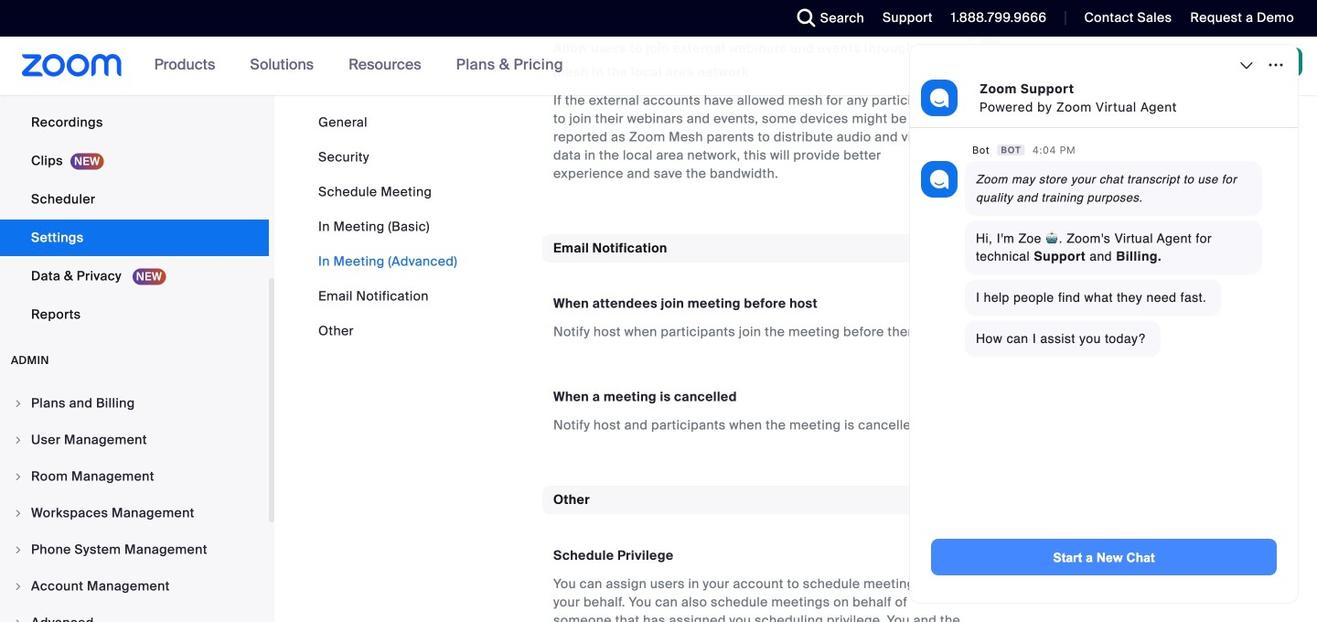 Task type: vqa. For each thing, say whether or not it's contained in the screenshot.
1st kendall parks image from the right
no



Task type: locate. For each thing, give the bounding box(es) containing it.
side navigation navigation
[[0, 0, 275, 622]]

4 menu item from the top
[[0, 496, 269, 531]]

2 vertical spatial right image
[[13, 618, 24, 622]]

right image for 3rd menu item from the top
[[13, 471, 24, 482]]

2 right image from the top
[[13, 508, 24, 519]]

admin menu menu
[[0, 386, 269, 622]]

4 right image from the top
[[13, 581, 24, 592]]

right image
[[13, 398, 24, 409], [13, 471, 24, 482], [13, 545, 24, 556], [13, 581, 24, 592]]

right image
[[13, 435, 24, 446], [13, 508, 24, 519], [13, 618, 24, 622]]

3 right image from the top
[[13, 618, 24, 622]]

right image for fifth menu item
[[13, 545, 24, 556]]

0 vertical spatial right image
[[13, 435, 24, 446]]

2 right image from the top
[[13, 471, 24, 482]]

menu bar
[[319, 113, 458, 340]]

1 vertical spatial right image
[[13, 508, 24, 519]]

3 menu item from the top
[[0, 459, 269, 494]]

7 menu item from the top
[[0, 606, 269, 622]]

banner
[[0, 37, 1318, 97]]

right image for sixth menu item from the top of the admin menu "menu"
[[13, 581, 24, 592]]

3 right image from the top
[[13, 545, 24, 556]]

1 right image from the top
[[13, 398, 24, 409]]

menu item
[[0, 386, 269, 421], [0, 423, 269, 458], [0, 459, 269, 494], [0, 496, 269, 531], [0, 533, 269, 567], [0, 569, 269, 604], [0, 606, 269, 622]]



Task type: describe. For each thing, give the bounding box(es) containing it.
other element
[[543, 486, 1269, 622]]

1 menu item from the top
[[0, 386, 269, 421]]

meetings navigation
[[935, 37, 1318, 97]]

1 right image from the top
[[13, 435, 24, 446]]

personal menu menu
[[0, 0, 269, 335]]

product information navigation
[[141, 37, 577, 95]]

5 menu item from the top
[[0, 533, 269, 567]]

zoom logo image
[[22, 54, 122, 77]]

right image for 7th menu item from the bottom of the admin menu "menu"
[[13, 398, 24, 409]]

6 menu item from the top
[[0, 569, 269, 604]]

email notification element
[[543, 234, 1269, 457]]

2 menu item from the top
[[0, 423, 269, 458]]



